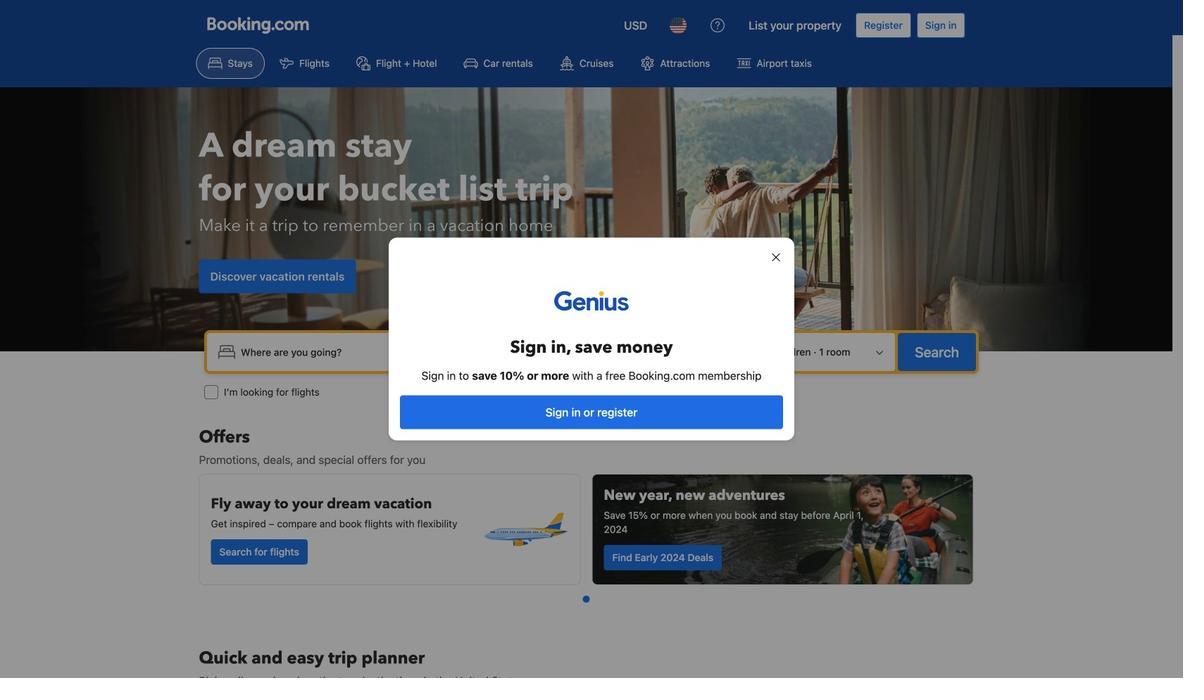 Task type: vqa. For each thing, say whether or not it's contained in the screenshot.
dialog
yes



Task type: locate. For each thing, give the bounding box(es) containing it.
booking.com image
[[208, 17, 309, 34]]

a young girl and woman kayak on a river image
[[593, 475, 974, 585]]

progress bar
[[584, 597, 589, 602]]

blue genius logo image
[[555, 291, 629, 311], [555, 291, 629, 311]]

dialog
[[372, 221, 812, 458]]

main content
[[193, 426, 980, 679]]



Task type: describe. For each thing, give the bounding box(es) containing it.
fly away to your dream vacation image
[[482, 486, 569, 574]]



